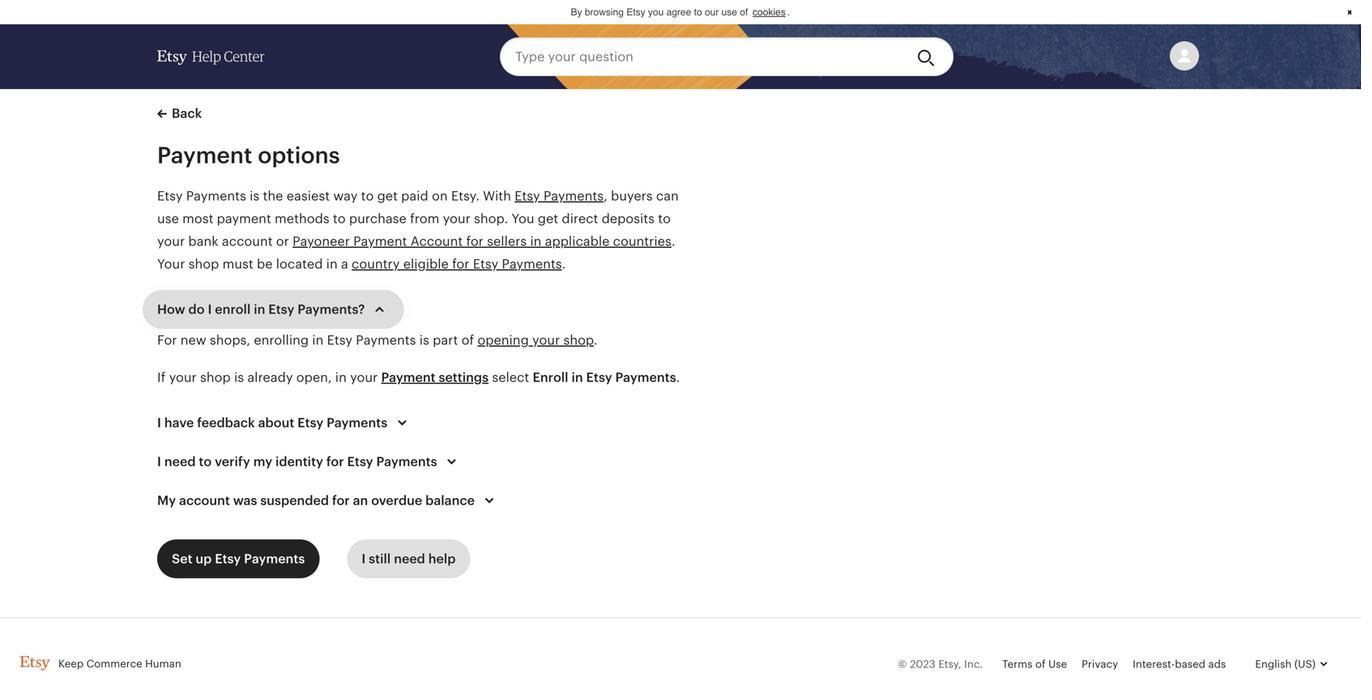 Task type: vqa. For each thing, say whether or not it's contained in the screenshot.
updating
no



Task type: locate. For each thing, give the bounding box(es) containing it.
payment down purchase
[[353, 234, 407, 249]]

country eligible for etsy payments link
[[352, 257, 562, 271]]

shop for . your shop must be located in a
[[188, 257, 219, 271]]

0 vertical spatial shop
[[188, 257, 219, 271]]

0 horizontal spatial is
[[234, 370, 244, 385]]

i for i still need help
[[362, 552, 366, 566]]

shops,
[[210, 333, 250, 348]]

eligible
[[403, 257, 449, 271]]

in left a
[[326, 257, 338, 271]]

2 vertical spatial shop
[[200, 370, 231, 385]]

1 vertical spatial is
[[420, 333, 429, 348]]

shop down bank
[[188, 257, 219, 271]]

1 vertical spatial get
[[538, 211, 558, 226]]

payment
[[217, 211, 271, 226]]

account right my
[[179, 493, 230, 508]]

need right 'still'
[[394, 552, 425, 566]]

need
[[164, 455, 196, 469], [394, 552, 425, 566]]

use inside , buyers can use most payment methods to purchase from your shop. you get direct deposits to your bank account or
[[157, 211, 179, 226]]

1 horizontal spatial get
[[538, 211, 558, 226]]

in
[[530, 234, 542, 249], [326, 257, 338, 271], [254, 302, 265, 317], [312, 333, 324, 348], [335, 370, 347, 385], [572, 370, 583, 385]]

buyers
[[611, 189, 653, 203]]

of
[[740, 6, 748, 18], [462, 333, 474, 348], [1036, 658, 1046, 671]]

was
[[233, 493, 257, 508]]

for inside dropdown button
[[326, 455, 344, 469]]

purchase
[[349, 211, 407, 226]]

. inside cookie consent dialog
[[788, 6, 790, 18]]

for new shops, enrolling in etsy payments is part of opening your shop .
[[157, 333, 598, 348]]

payment down 'for new shops, enrolling in etsy payments is part of opening your shop .'
[[381, 370, 436, 385]]

agree
[[667, 6, 691, 18]]

, right already
[[328, 370, 332, 385]]

if
[[157, 370, 166, 385]]

i left 'still'
[[362, 552, 366, 566]]

by browsing etsy you agree to our use of cookies .
[[571, 6, 790, 18]]

Type your question search field
[[500, 37, 904, 76]]

1 horizontal spatial etsy image
[[157, 50, 187, 65]]

cookie consent dialog
[[0, 0, 1361, 24]]

opening your shop link
[[478, 333, 594, 348]]

in inside 'dropdown button'
[[254, 302, 265, 317]]

up
[[196, 552, 212, 566]]

i left have at the bottom left
[[157, 416, 161, 430]]

verify
[[215, 455, 250, 469]]

feedback
[[197, 416, 255, 430]]

account down payment
[[222, 234, 273, 249]]

0 vertical spatial get
[[377, 189, 398, 203]]

1 vertical spatial use
[[157, 211, 179, 226]]

is left part
[[420, 333, 429, 348]]

deposits
[[602, 211, 655, 226]]

need down have at the bottom left
[[164, 455, 196, 469]]

2 vertical spatial of
[[1036, 658, 1046, 671]]

for
[[157, 333, 177, 348]]

shop down shops,
[[200, 370, 231, 385]]

. your shop must be located in a
[[157, 234, 675, 271]]

etsy down payoneer payment account for sellers in applicable countries link
[[473, 257, 498, 271]]

1 vertical spatial ,
[[328, 370, 332, 385]]

my account was suspended for an overdue balance button
[[143, 481, 514, 520]]

0 vertical spatial account
[[222, 234, 273, 249]]

ads
[[1208, 658, 1226, 671]]

already
[[247, 370, 293, 385]]

1 horizontal spatial ,
[[604, 189, 608, 203]]

my
[[253, 455, 272, 469]]

use left most on the left top of page
[[157, 211, 179, 226]]

0 vertical spatial use
[[722, 6, 737, 18]]

, inside , buyers can use most payment methods to purchase from your shop. you get direct deposits to your bank account or
[[604, 189, 608, 203]]

(us)
[[1295, 658, 1316, 671]]

to left our
[[694, 6, 702, 18]]

your up your
[[157, 234, 185, 249]]

your
[[157, 257, 185, 271]]

how do i enroll in etsy payments? button
[[143, 290, 404, 329]]

etsy left you
[[627, 6, 645, 18]]

keep commerce human
[[58, 658, 181, 670]]

account
[[222, 234, 273, 249], [179, 493, 230, 508]]

of left cookies
[[740, 6, 748, 18]]

of right part
[[462, 333, 474, 348]]

of left use
[[1036, 658, 1046, 671]]

payment settings link
[[381, 370, 489, 385]]

your down etsy.
[[443, 211, 471, 226]]

get right 'you'
[[538, 211, 558, 226]]

, left 'buyers'
[[604, 189, 608, 203]]

© 2023 etsy, inc.
[[898, 658, 983, 671]]

shop inside . your shop must be located in a
[[188, 257, 219, 271]]

in right enroll at the left
[[254, 302, 265, 317]]

privacy link
[[1082, 658, 1118, 671]]

payments
[[186, 189, 246, 203], [544, 189, 604, 203], [502, 257, 562, 271], [356, 333, 416, 348], [615, 370, 676, 385], [327, 416, 388, 430], [376, 455, 437, 469], [244, 552, 305, 566]]

in down 'you'
[[530, 234, 542, 249]]

is left the
[[250, 189, 260, 203]]

0 horizontal spatial ,
[[328, 370, 332, 385]]

our
[[705, 6, 719, 18]]

1 horizontal spatial of
[[740, 6, 748, 18]]

0 vertical spatial need
[[164, 455, 196, 469]]

set up etsy payments link
[[157, 540, 320, 579]]

etsy up most on the left top of page
[[157, 189, 183, 203]]

i up my
[[157, 455, 161, 469]]

cookies link
[[751, 5, 788, 20]]

0 vertical spatial ,
[[604, 189, 608, 203]]

do
[[188, 302, 205, 317]]

1 horizontal spatial is
[[250, 189, 260, 203]]

account
[[411, 234, 463, 249]]

2 vertical spatial payment
[[381, 370, 436, 385]]

1 horizontal spatial use
[[722, 6, 737, 18]]

set
[[172, 552, 192, 566]]

1 vertical spatial of
[[462, 333, 474, 348]]

in down 'payments?' at the left of page
[[312, 333, 324, 348]]

payoneer payment account for sellers in applicable countries link
[[293, 234, 672, 249]]

payment
[[157, 143, 252, 168], [353, 234, 407, 249], [381, 370, 436, 385]]

None search field
[[500, 37, 954, 76]]

1 vertical spatial account
[[179, 493, 230, 508]]

to down the can
[[658, 211, 671, 226]]

etsy image left help
[[157, 50, 187, 65]]

for right identity
[[326, 455, 344, 469]]

you
[[648, 6, 664, 18]]

human
[[145, 658, 181, 670]]

identity
[[275, 455, 323, 469]]

0 horizontal spatial use
[[157, 211, 179, 226]]

.
[[788, 6, 790, 18], [672, 234, 675, 249], [562, 257, 566, 271], [594, 333, 598, 348], [676, 370, 680, 385]]

i right do
[[208, 302, 212, 317]]

shop up enroll on the bottom left of page
[[564, 333, 594, 348]]

etsy inside 'dropdown button'
[[268, 302, 294, 317]]

0 vertical spatial payment
[[157, 143, 252, 168]]

for left an
[[332, 493, 350, 508]]

payment down back
[[157, 143, 252, 168]]

you
[[512, 211, 534, 226]]

an
[[353, 493, 368, 508]]

for down payoneer payment account for sellers in applicable countries
[[452, 257, 470, 271]]

etsy image
[[157, 50, 187, 65], [19, 656, 50, 671]]

0 vertical spatial of
[[740, 6, 748, 18]]

is left already
[[234, 370, 244, 385]]

etsy image left keep
[[19, 656, 50, 671]]

use
[[722, 6, 737, 18], [157, 211, 179, 226]]

english (us)
[[1255, 658, 1316, 671]]

get up purchase
[[377, 189, 398, 203]]

i for i need to verify my identity for etsy payments
[[157, 455, 161, 469]]

help center
[[192, 49, 265, 64]]

use right our
[[722, 6, 737, 18]]

2 horizontal spatial of
[[1036, 658, 1046, 671]]

0 vertical spatial etsy image
[[157, 50, 187, 65]]

1 vertical spatial need
[[394, 552, 425, 566]]

interest-
[[1133, 658, 1175, 671]]

etsy image inside help center link
[[157, 50, 187, 65]]

most
[[182, 211, 213, 226]]

etsy
[[627, 6, 645, 18], [157, 189, 183, 203], [515, 189, 540, 203], [473, 257, 498, 271], [268, 302, 294, 317], [327, 333, 353, 348], [586, 370, 612, 385], [298, 416, 324, 430], [347, 455, 373, 469], [215, 552, 241, 566]]

to left verify
[[199, 455, 212, 469]]

0 horizontal spatial need
[[164, 455, 196, 469]]

balance
[[426, 493, 475, 508]]

2023
[[910, 658, 936, 671]]

i
[[208, 302, 212, 317], [157, 416, 161, 430], [157, 455, 161, 469], [362, 552, 366, 566]]

0 horizontal spatial etsy image
[[19, 656, 50, 671]]

to down way
[[333, 211, 346, 226]]

etsy,
[[938, 658, 962, 671]]

or
[[276, 234, 289, 249]]

etsy up the enrolling
[[268, 302, 294, 317]]

is
[[250, 189, 260, 203], [420, 333, 429, 348], [234, 370, 244, 385]]

payoneer
[[293, 234, 350, 249]]

for inside dropdown button
[[332, 493, 350, 508]]

bank
[[188, 234, 219, 249]]



Task type: describe. For each thing, give the bounding box(es) containing it.
the
[[263, 189, 283, 203]]

opening
[[478, 333, 529, 348]]

select
[[492, 370, 529, 385]]

i inside 'dropdown button'
[[208, 302, 212, 317]]

countries
[[613, 234, 672, 249]]

options
[[258, 143, 340, 168]]

0 vertical spatial is
[[250, 189, 260, 203]]

i have feedback about etsy payments
[[157, 416, 388, 430]]

about
[[258, 416, 294, 430]]

back
[[172, 106, 202, 121]]

1 horizontal spatial need
[[394, 552, 425, 566]]

0 horizontal spatial get
[[377, 189, 398, 203]]

payments?
[[298, 302, 365, 317]]

i have feedback about etsy payments button
[[143, 404, 426, 442]]

my
[[157, 493, 176, 508]]

way
[[333, 189, 358, 203]]

terms of use
[[1002, 658, 1067, 671]]

etsy payments is the easiest way to get paid on etsy. with etsy payments
[[157, 189, 604, 203]]

use inside cookie consent dialog
[[722, 6, 737, 18]]

privacy
[[1082, 658, 1118, 671]]

etsy up an
[[347, 455, 373, 469]]

enrolling
[[254, 333, 309, 348]]

commerce
[[86, 658, 142, 670]]

in right enroll on the bottom left of page
[[572, 370, 583, 385]]

to right way
[[361, 189, 374, 203]]

etsy inside cookie consent dialog
[[627, 6, 645, 18]]

help
[[192, 49, 221, 64]]

open
[[296, 370, 328, 385]]

settings
[[439, 370, 489, 385]]

cookies
[[753, 6, 786, 18]]

my account was suspended for an overdue balance
[[157, 493, 475, 508]]

i still need help link
[[347, 540, 470, 579]]

of inside cookie consent dialog
[[740, 6, 748, 18]]

i still need help
[[362, 552, 456, 566]]

terms of use link
[[1002, 658, 1067, 671]]

get inside , buyers can use most payment methods to purchase from your shop. you get direct deposits to your bank account or
[[538, 211, 558, 226]]

inc.
[[964, 658, 983, 671]]

your up enroll on the bottom left of page
[[532, 333, 560, 348]]

1 vertical spatial shop
[[564, 333, 594, 348]]

in inside . your shop must be located in a
[[326, 257, 338, 271]]

with
[[483, 189, 511, 203]]

on
[[432, 189, 448, 203]]

terms
[[1002, 658, 1033, 671]]

set up etsy payments
[[172, 552, 305, 566]]

shop.
[[474, 211, 508, 226]]

to inside cookie consent dialog
[[694, 6, 702, 18]]

must
[[222, 257, 253, 271]]

english (us) button
[[1241, 645, 1342, 684]]

help center link
[[157, 34, 265, 79]]

still
[[369, 552, 391, 566]]

enroll
[[215, 302, 251, 317]]

from
[[410, 211, 439, 226]]

your down 'for new shops, enrolling in etsy payments is part of opening your shop .'
[[350, 370, 378, 385]]

how
[[157, 302, 185, 317]]

keep
[[58, 658, 84, 670]]

by
[[571, 6, 582, 18]]

i for i have feedback about etsy payments
[[157, 416, 161, 430]]

have
[[164, 416, 194, 430]]

1 vertical spatial payment
[[353, 234, 407, 249]]

if your shop is already open , in your payment settings select enroll in etsy payments .
[[157, 370, 680, 385]]

paid
[[401, 189, 428, 203]]

country
[[352, 257, 400, 271]]

your right if
[[169, 370, 197, 385]]

overdue
[[371, 493, 422, 508]]

how do i enroll in etsy payments?
[[157, 302, 365, 317]]

0 horizontal spatial of
[[462, 333, 474, 348]]

payoneer payment account for sellers in applicable countries
[[293, 234, 672, 249]]

can
[[656, 189, 679, 203]]

etsy down 'payments?' at the left of page
[[327, 333, 353, 348]]

sellers
[[487, 234, 527, 249]]

to inside dropdown button
[[199, 455, 212, 469]]

center
[[224, 49, 265, 64]]

based
[[1175, 658, 1206, 671]]

© 2023 etsy, inc. link
[[898, 658, 983, 671]]

2 horizontal spatial is
[[420, 333, 429, 348]]

be
[[257, 257, 273, 271]]

2 vertical spatial is
[[234, 370, 244, 385]]

account inside , buyers can use most payment methods to purchase from your shop. you get direct deposits to your bank account or
[[222, 234, 273, 249]]

etsy up 'you'
[[515, 189, 540, 203]]

applicable
[[545, 234, 610, 249]]

use
[[1049, 658, 1067, 671]]

etsy payments link
[[515, 189, 604, 203]]

part
[[433, 333, 458, 348]]

country eligible for etsy payments .
[[352, 257, 569, 271]]

english
[[1255, 658, 1292, 671]]

suspended
[[260, 493, 329, 508]]

back link
[[157, 104, 202, 123]]

etsy right up
[[215, 552, 241, 566]]

. inside . your shop must be located in a
[[672, 234, 675, 249]]

browsing
[[585, 6, 624, 18]]

1 vertical spatial etsy image
[[19, 656, 50, 671]]

interest-based ads link
[[1133, 658, 1226, 671]]

in right open
[[335, 370, 347, 385]]

etsy.
[[451, 189, 480, 203]]

enroll
[[533, 370, 568, 385]]

i need to verify my identity for etsy payments button
[[143, 442, 476, 481]]

for up country eligible for etsy payments .
[[466, 234, 484, 249]]

etsy right about
[[298, 416, 324, 430]]

located
[[276, 257, 323, 271]]

account inside the my account was suspended for an overdue balance dropdown button
[[179, 493, 230, 508]]

etsy right enroll on the bottom left of page
[[586, 370, 612, 385]]

methods
[[275, 211, 330, 226]]

help
[[428, 552, 456, 566]]

shop for if your shop is already open , in your payment settings select enroll in etsy payments .
[[200, 370, 231, 385]]

i need to verify my identity for etsy payments
[[157, 455, 437, 469]]

need inside dropdown button
[[164, 455, 196, 469]]

easiest
[[287, 189, 330, 203]]

payment options
[[157, 143, 340, 168]]

a
[[341, 257, 348, 271]]



